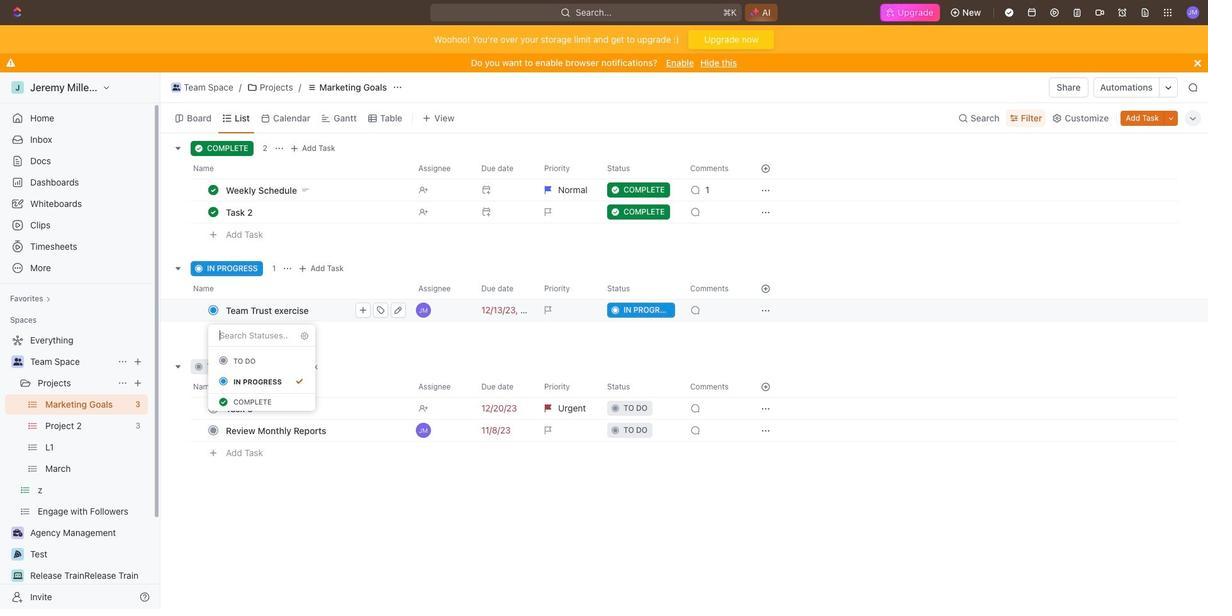 Task type: vqa. For each thing, say whether or not it's contained in the screenshot.
User Group icon to the bottom
yes



Task type: locate. For each thing, give the bounding box(es) containing it.
user group image
[[172, 84, 180, 91]]

tree
[[5, 330, 148, 609]]



Task type: describe. For each thing, give the bounding box(es) containing it.
Search Statuses... field
[[218, 330, 290, 341]]

user group image
[[13, 358, 22, 366]]

sidebar navigation
[[0, 72, 161, 609]]

tree inside sidebar navigation
[[5, 330, 148, 609]]



